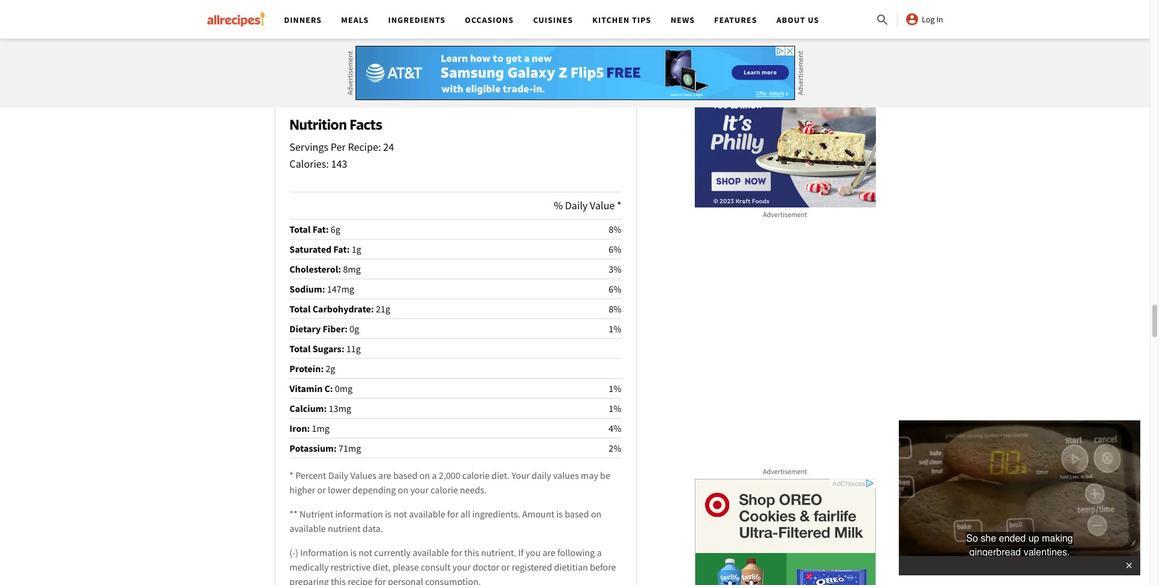 Task type: describe. For each thing, give the bounding box(es) containing it.
143 inside servings per recipe 24 calories 143
[[331, 157, 348, 171]]

(-
[[290, 547, 296, 559]]

kitchen
[[593, 14, 630, 25]]

2g inside 2g protein
[[554, 18, 565, 32]]

cuisines link
[[534, 14, 574, 25]]

a inside (-) information is not currently available for this nutrient. if you are following a medically restrictive diet, please consult your doctor or registered dietitian before preparing this recipe for personal consumption.
[[597, 547, 602, 559]]

sugars
[[313, 343, 342, 355]]

1g
[[352, 244, 362, 256]]

potassium 71mg
[[290, 443, 361, 455]]

tips
[[632, 14, 652, 25]]

hide full nutrition label
[[275, 70, 385, 83]]

hide full nutrition label button
[[275, 68, 385, 85]]

0 vertical spatial calories
[[276, 36, 313, 50]]

value
[[590, 199, 615, 213]]

us
[[808, 14, 820, 25]]

news
[[671, 14, 695, 25]]

diet,
[[373, 562, 391, 574]]

1 vertical spatial calorie
[[431, 485, 458, 497]]

doctor
[[473, 562, 500, 574]]

cuisines
[[534, 14, 574, 25]]

dietitian
[[554, 562, 588, 574]]

vitamin c 0mg
[[290, 383, 353, 395]]

diet.
[[492, 470, 510, 482]]

ingredients link
[[388, 14, 446, 25]]

6% for saturated fat 1g
[[609, 244, 622, 256]]

consumption.
[[425, 576, 481, 586]]

0mg
[[335, 383, 353, 395]]

cholesterol
[[290, 263, 338, 276]]

%
[[554, 199, 563, 213]]

is for a
[[350, 547, 357, 559]]

**
[[290, 509, 298, 521]]

147mg
[[327, 283, 355, 295]]

log in
[[923, 14, 944, 25]]

if
[[519, 547, 524, 559]]

in
[[937, 14, 944, 25]]

dinners
[[284, 14, 322, 25]]

are inside * percent daily values are based on a 2,000 calorie diet. your daily values may be higher or lower depending on your calorie needs.
[[379, 470, 392, 482]]

8% for total fat 6g
[[609, 224, 622, 236]]

0 horizontal spatial on
[[398, 485, 409, 497]]

meals
[[341, 14, 369, 25]]

1 vertical spatial protein
[[290, 363, 321, 375]]

may
[[581, 470, 599, 482]]

your
[[512, 470, 530, 482]]

servings
[[290, 140, 329, 154]]

values
[[554, 470, 579, 482]]

data.
[[363, 523, 383, 535]]

depending
[[353, 485, 396, 497]]

based inside ** nutrient information is not available for all ingredients. amount is based on available nutrient data.
[[565, 509, 589, 521]]

1 vertical spatial this
[[331, 576, 346, 586]]

* inside * percent daily values are based on a 2,000 calorie diet. your daily values may be higher or lower depending on your calorie needs.
[[290, 470, 294, 482]]

8% for total carbohydrate 21g
[[609, 303, 622, 315]]

2 vertical spatial for
[[375, 576, 386, 586]]

needs.
[[460, 485, 487, 497]]

hide
[[275, 70, 296, 83]]

restrictive
[[331, 562, 371, 574]]

your inside * percent daily values are based on a 2,000 calorie diet. your daily values may be higher or lower depending on your calorie needs.
[[411, 485, 429, 497]]

11g
[[347, 343, 361, 355]]

143 calories
[[276, 18, 313, 50]]

total fat 6g
[[290, 224, 341, 236]]

all
[[461, 509, 471, 521]]

total for total fat 6g
[[290, 224, 311, 236]]

0 vertical spatial on
[[420, 470, 430, 482]]

total sugars 11g
[[290, 343, 361, 355]]

before
[[590, 562, 616, 574]]

values
[[351, 470, 377, 482]]

saturated fat 1g
[[290, 244, 362, 256]]

vitamin
[[290, 383, 323, 395]]

total carbohydrate 21g
[[290, 303, 391, 315]]

0g
[[350, 323, 360, 335]]

nutrition inside hide full nutrition label button
[[317, 70, 358, 83]]

1 vertical spatial nutrition
[[290, 116, 347, 133]]

2,000
[[439, 470, 461, 482]]

recipe
[[348, 140, 379, 154]]

amount
[[523, 509, 555, 521]]

meals link
[[341, 14, 369, 25]]

1 vertical spatial available
[[290, 523, 326, 535]]

nutrient
[[328, 523, 361, 535]]

not for available
[[394, 509, 407, 521]]

log in link
[[906, 12, 944, 27]]

personal
[[388, 576, 423, 586]]

you
[[526, 547, 541, 559]]

label
[[360, 70, 385, 83]]

kitchen tips link
[[593, 14, 652, 25]]

on inside ** nutrient information is not available for all ingredients. amount is based on available nutrient data.
[[591, 509, 602, 521]]

lower
[[328, 485, 351, 497]]

daily
[[532, 470, 552, 482]]

1 vertical spatial 6g
[[331, 224, 341, 236]]

13mg
[[329, 403, 351, 415]]

registered
[[512, 562, 553, 574]]

1 horizontal spatial calorie
[[463, 470, 490, 482]]

potassium
[[290, 443, 334, 455]]

home image
[[207, 12, 265, 27]]

please
[[393, 562, 419, 574]]

following
[[558, 547, 595, 559]]

log
[[923, 14, 935, 25]]

71mg
[[339, 443, 361, 455]]

)
[[296, 547, 299, 559]]

account image
[[906, 12, 920, 27]]

dietary fiber 0g
[[290, 323, 360, 335]]



Task type: locate. For each thing, give the bounding box(es) containing it.
ingredients
[[388, 14, 446, 25]]

1 8% from the top
[[609, 224, 622, 236]]

6g
[[369, 18, 380, 32], [331, 224, 341, 236]]

not inside (-) information is not currently available for this nutrient. if you are following a medically restrictive diet, please consult your doctor or registered dietitian before preparing this recipe for personal consumption.
[[359, 547, 372, 559]]

143 down per
[[331, 157, 348, 171]]

0 horizontal spatial fat
[[313, 224, 326, 236]]

search image
[[876, 13, 890, 27]]

a up before
[[597, 547, 602, 559]]

1 vertical spatial fat
[[313, 224, 326, 236]]

available up consult
[[413, 547, 449, 559]]

fat left '1g'
[[334, 244, 347, 256]]

0 horizontal spatial 143
[[276, 18, 294, 32]]

not inside ** nutrient information is not available for all ingredients. amount is based on available nutrient data.
[[394, 509, 407, 521]]

1 vertical spatial 6%
[[609, 283, 622, 295]]

1 vertical spatial calories
[[290, 157, 326, 171]]

21g inside 21g carbs
[[461, 18, 479, 32]]

your inside (-) information is not currently available for this nutrient. if you are following a medically restrictive diet, please consult your doctor or registered dietitian before preparing this recipe for personal consumption.
[[453, 562, 471, 574]]

1 horizontal spatial based
[[565, 509, 589, 521]]

sodium 147mg
[[290, 283, 355, 295]]

1 vertical spatial your
[[453, 562, 471, 574]]

0 vertical spatial are
[[379, 470, 392, 482]]

0 vertical spatial 6g
[[369, 18, 380, 32]]

1 horizontal spatial this
[[464, 547, 479, 559]]

0 horizontal spatial this
[[331, 576, 346, 586]]

8mg
[[343, 263, 361, 276]]

1 vertical spatial are
[[543, 547, 556, 559]]

2 horizontal spatial on
[[591, 509, 602, 521]]

sodium
[[290, 283, 322, 295]]

1 vertical spatial 8%
[[609, 303, 622, 315]]

higher
[[290, 485, 316, 497]]

total up saturated
[[290, 224, 311, 236]]

your
[[411, 485, 429, 497], [453, 562, 471, 574]]

nutrition right full
[[317, 70, 358, 83]]

preparing
[[290, 576, 329, 586]]

total for total carbohydrate 21g
[[290, 303, 311, 315]]

(-) information is not currently available for this nutrient. if you are following a medically restrictive diet, please consult your doctor or registered dietitian before preparing this recipe for personal consumption.
[[290, 547, 616, 586]]

0 horizontal spatial are
[[379, 470, 392, 482]]

a inside * percent daily values are based on a 2,000 calorie diet. your daily values may be higher or lower depending on your calorie needs.
[[432, 470, 437, 482]]

6% for sodium 147mg
[[609, 283, 622, 295]]

0 horizontal spatial 21g
[[376, 303, 391, 315]]

0 vertical spatial total
[[290, 224, 311, 236]]

0 vertical spatial 143
[[276, 18, 294, 32]]

for up the consumption.
[[451, 547, 463, 559]]

this down restrictive
[[331, 576, 346, 586]]

recipe
[[348, 576, 373, 586]]

or left lower
[[318, 485, 326, 497]]

dinners link
[[284, 14, 322, 25]]

about us
[[777, 14, 820, 25]]

1 horizontal spatial protein
[[554, 36, 587, 50]]

protein down cuisines link
[[554, 36, 587, 50]]

1 horizontal spatial 6g
[[369, 18, 380, 32]]

6g inside 6g fat
[[369, 18, 380, 32]]

2g up c
[[326, 363, 336, 375]]

1 vertical spatial 1%
[[609, 383, 622, 395]]

0 vertical spatial 2g
[[554, 18, 565, 32]]

* right value
[[617, 199, 622, 213]]

2 horizontal spatial fat
[[369, 36, 383, 50]]

for left all
[[448, 509, 459, 521]]

1 vertical spatial based
[[565, 509, 589, 521]]

your up the consumption.
[[453, 562, 471, 574]]

your up ** nutrient information is not available for all ingredients. amount is based on available nutrient data. at bottom
[[411, 485, 429, 497]]

or inside (-) information is not currently available for this nutrient. if you are following a medically restrictive diet, please consult your doctor or registered dietitian before preparing this recipe for personal consumption.
[[502, 562, 510, 574]]

features link
[[715, 14, 758, 25]]

0 horizontal spatial 2g
[[326, 363, 336, 375]]

0 horizontal spatial 6g
[[331, 224, 341, 236]]

calories down servings
[[290, 157, 326, 171]]

are inside (-) information is not currently available for this nutrient. if you are following a medically restrictive diet, please consult your doctor or registered dietitian before preparing this recipe for personal consumption.
[[543, 547, 556, 559]]

iron 1mg
[[290, 423, 330, 435]]

* percent daily values are based on a 2,000 calorie diet. your daily values may be higher or lower depending on your calorie needs.
[[290, 470, 611, 497]]

not for currently
[[359, 547, 372, 559]]

per
[[331, 140, 346, 154]]

1 horizontal spatial or
[[502, 562, 510, 574]]

saturated
[[290, 244, 332, 256]]

1 horizontal spatial your
[[453, 562, 471, 574]]

0 horizontal spatial is
[[350, 547, 357, 559]]

iron
[[290, 423, 307, 435]]

calorie down 2,000
[[431, 485, 458, 497]]

21g up carbs
[[461, 18, 479, 32]]

not up restrictive
[[359, 547, 372, 559]]

0 horizontal spatial not
[[359, 547, 372, 559]]

fat up saturated fat 1g
[[313, 224, 326, 236]]

0 vertical spatial your
[[411, 485, 429, 497]]

for inside ** nutrient information is not available for all ingredients. amount is based on available nutrient data.
[[448, 509, 459, 521]]

ingredients.
[[473, 509, 521, 521]]

for down diet,
[[375, 576, 386, 586]]

are
[[379, 470, 392, 482], [543, 547, 556, 559]]

calorie up needs.
[[463, 470, 490, 482]]

0 vertical spatial nutrition
[[317, 70, 358, 83]]

1 horizontal spatial is
[[385, 509, 392, 521]]

on down may
[[591, 509, 602, 521]]

0 horizontal spatial a
[[432, 470, 437, 482]]

fat for total fat
[[313, 224, 326, 236]]

0 vertical spatial 1%
[[609, 323, 622, 335]]

servings per recipe 24 calories 143
[[290, 140, 394, 171]]

8% down 3% at top
[[609, 303, 622, 315]]

1% for 0g
[[609, 323, 622, 335]]

fat for 6g
[[369, 36, 383, 50]]

available left all
[[409, 509, 446, 521]]

0 vertical spatial calorie
[[463, 470, 490, 482]]

available
[[409, 509, 446, 521], [290, 523, 326, 535], [413, 547, 449, 559]]

1 horizontal spatial on
[[420, 470, 430, 482]]

available inside (-) information is not currently available for this nutrient. if you are following a medically restrictive diet, please consult your doctor or registered dietitian before preparing this recipe for personal consumption.
[[413, 547, 449, 559]]

calories
[[276, 36, 313, 50], [290, 157, 326, 171]]

1 horizontal spatial fat
[[334, 244, 347, 256]]

information
[[335, 509, 383, 521]]

6% up 3% at top
[[609, 244, 622, 256]]

is inside (-) information is not currently available for this nutrient. if you are following a medically restrictive diet, please consult your doctor or registered dietitian before preparing this recipe for personal consumption.
[[350, 547, 357, 559]]

1 vertical spatial 2g
[[326, 363, 336, 375]]

21g right carbohydrate
[[376, 303, 391, 315]]

21g carbs
[[461, 18, 487, 50]]

143 right home image
[[276, 18, 294, 32]]

** nutrient information is not available for all ingredients. amount is based on available nutrient data.
[[290, 509, 602, 535]]

1 horizontal spatial 2g
[[554, 18, 565, 32]]

carbohydrate
[[313, 303, 371, 315]]

0 vertical spatial available
[[409, 509, 446, 521]]

nutrition up servings
[[290, 116, 347, 133]]

total up the dietary
[[290, 303, 311, 315]]

fat down meals 'link' at left
[[369, 36, 383, 50]]

1 vertical spatial daily
[[328, 470, 349, 482]]

0 horizontal spatial daily
[[328, 470, 349, 482]]

8% down value
[[609, 224, 622, 236]]

2 vertical spatial fat
[[334, 244, 347, 256]]

not down the depending
[[394, 509, 407, 521]]

calories down dinners at top left
[[276, 36, 313, 50]]

is up restrictive
[[350, 547, 357, 559]]

1 vertical spatial *
[[290, 470, 294, 482]]

3 total from the top
[[290, 343, 311, 355]]

calories inside servings per recipe 24 calories 143
[[290, 157, 326, 171]]

1 vertical spatial a
[[597, 547, 602, 559]]

2 horizontal spatial is
[[557, 509, 563, 521]]

nutrient
[[300, 509, 334, 521]]

total down the dietary
[[290, 343, 311, 355]]

cholesterol 8mg
[[290, 263, 361, 276]]

1 vertical spatial for
[[451, 547, 463, 559]]

facts
[[350, 116, 382, 133]]

6g left ingredients link
[[369, 18, 380, 32]]

2 6% from the top
[[609, 283, 622, 295]]

6% down 3% at top
[[609, 283, 622, 295]]

kitchen tips
[[593, 14, 652, 25]]

information
[[300, 547, 349, 559]]

or
[[318, 485, 326, 497], [502, 562, 510, 574]]

0 horizontal spatial or
[[318, 485, 326, 497]]

1 horizontal spatial a
[[597, 547, 602, 559]]

0 vertical spatial 6%
[[609, 244, 622, 256]]

3%
[[609, 263, 622, 276]]

news link
[[671, 14, 695, 25]]

143
[[276, 18, 294, 32], [331, 157, 348, 171]]

consult
[[421, 562, 451, 574]]

2g protein
[[554, 18, 587, 50]]

0 vertical spatial a
[[432, 470, 437, 482]]

1mg
[[312, 423, 330, 435]]

total for total sugars 11g
[[290, 343, 311, 355]]

nutrition facts
[[290, 116, 382, 133]]

1 vertical spatial 143
[[331, 157, 348, 171]]

daily up lower
[[328, 470, 349, 482]]

1 6% from the top
[[609, 244, 622, 256]]

1 vertical spatial not
[[359, 547, 372, 559]]

calcium
[[290, 403, 324, 415]]

1 horizontal spatial 143
[[331, 157, 348, 171]]

2g
[[554, 18, 565, 32], [326, 363, 336, 375]]

a
[[432, 470, 437, 482], [597, 547, 602, 559]]

on right the depending
[[398, 485, 409, 497]]

daily right %
[[565, 199, 588, 213]]

0 horizontal spatial based
[[394, 470, 418, 482]]

1 horizontal spatial *
[[617, 199, 622, 213]]

based up the depending
[[394, 470, 418, 482]]

1 horizontal spatial 21g
[[461, 18, 479, 32]]

2g left 'kitchen'
[[554, 18, 565, 32]]

available down nutrient
[[290, 523, 326, 535]]

on
[[420, 470, 430, 482], [398, 485, 409, 497], [591, 509, 602, 521]]

2 vertical spatial on
[[591, 509, 602, 521]]

0 vertical spatial protein
[[554, 36, 587, 50]]

2 total from the top
[[290, 303, 311, 315]]

0 horizontal spatial *
[[290, 470, 294, 482]]

navigation containing dinners
[[275, 0, 876, 39]]

0 horizontal spatial protein
[[290, 363, 321, 375]]

0 vertical spatial this
[[464, 547, 479, 559]]

be
[[601, 470, 611, 482]]

0 vertical spatial daily
[[565, 199, 588, 213]]

1 vertical spatial 21g
[[376, 303, 391, 315]]

1 1% from the top
[[609, 323, 622, 335]]

fat for saturated fat
[[334, 244, 347, 256]]

are up the depending
[[379, 470, 392, 482]]

full
[[298, 70, 315, 83]]

6g up saturated fat 1g
[[331, 224, 341, 236]]

1 horizontal spatial not
[[394, 509, 407, 521]]

is down the depending
[[385, 509, 392, 521]]

1 vertical spatial or
[[502, 562, 510, 574]]

protein
[[554, 36, 587, 50], [290, 363, 321, 375]]

for
[[448, 509, 459, 521], [451, 547, 463, 559], [375, 576, 386, 586]]

is right the amount
[[557, 509, 563, 521]]

carbs
[[461, 36, 487, 50]]

medically
[[290, 562, 329, 574]]

2 vertical spatial total
[[290, 343, 311, 355]]

this up doctor
[[464, 547, 479, 559]]

are right you
[[543, 547, 556, 559]]

daily inside * percent daily values are based on a 2,000 calorie diet. your daily values may be higher or lower depending on your calorie needs.
[[328, 470, 349, 482]]

percent
[[296, 470, 326, 482]]

0 vertical spatial fat
[[369, 36, 383, 50]]

1 horizontal spatial are
[[543, 547, 556, 559]]

total
[[290, 224, 311, 236], [290, 303, 311, 315], [290, 343, 311, 355]]

is for nutrient
[[385, 509, 392, 521]]

advertisement region
[[356, 46, 795, 100], [695, 57, 876, 208], [695, 480, 876, 586]]

based inside * percent daily values are based on a 2,000 calorie diet. your daily values may be higher or lower depending on your calorie needs.
[[394, 470, 418, 482]]

protein 2g
[[290, 363, 336, 375]]

1 horizontal spatial daily
[[565, 199, 588, 213]]

0 vertical spatial or
[[318, 485, 326, 497]]

features
[[715, 14, 758, 25]]

1 vertical spatial total
[[290, 303, 311, 315]]

0 horizontal spatial calorie
[[431, 485, 458, 497]]

on left 2,000
[[420, 470, 430, 482]]

143 inside 143 calories
[[276, 18, 294, 32]]

0 vertical spatial for
[[448, 509, 459, 521]]

0 vertical spatial not
[[394, 509, 407, 521]]

navigation
[[275, 0, 876, 39]]

2%
[[609, 443, 622, 455]]

0 vertical spatial based
[[394, 470, 418, 482]]

1 vertical spatial on
[[398, 485, 409, 497]]

or inside * percent daily values are based on a 2,000 calorie diet. your daily values may be higher or lower depending on your calorie needs.
[[318, 485, 326, 497]]

or down nutrient.
[[502, 562, 510, 574]]

0 horizontal spatial your
[[411, 485, 429, 497]]

2 vertical spatial 1%
[[609, 403, 622, 415]]

2 1% from the top
[[609, 383, 622, 395]]

0 vertical spatial *
[[617, 199, 622, 213]]

1% for 0mg
[[609, 383, 622, 395]]

0 vertical spatial 21g
[[461, 18, 479, 32]]

6g fat
[[369, 18, 383, 50]]

occasions
[[465, 14, 514, 25]]

24
[[383, 140, 394, 154]]

0 vertical spatial 8%
[[609, 224, 622, 236]]

1%
[[609, 323, 622, 335], [609, 383, 622, 395], [609, 403, 622, 415]]

1 total from the top
[[290, 224, 311, 236]]

protein up vitamin
[[290, 363, 321, 375]]

2 vertical spatial available
[[413, 547, 449, 559]]

6%
[[609, 244, 622, 256], [609, 283, 622, 295]]

2 8% from the top
[[609, 303, 622, 315]]

a left 2,000
[[432, 470, 437, 482]]

3 1% from the top
[[609, 403, 622, 415]]

% daily value *
[[554, 199, 622, 213]]

* up higher on the bottom of page
[[290, 470, 294, 482]]

based right the amount
[[565, 509, 589, 521]]



Task type: vqa. For each thing, say whether or not it's contained in the screenshot.


